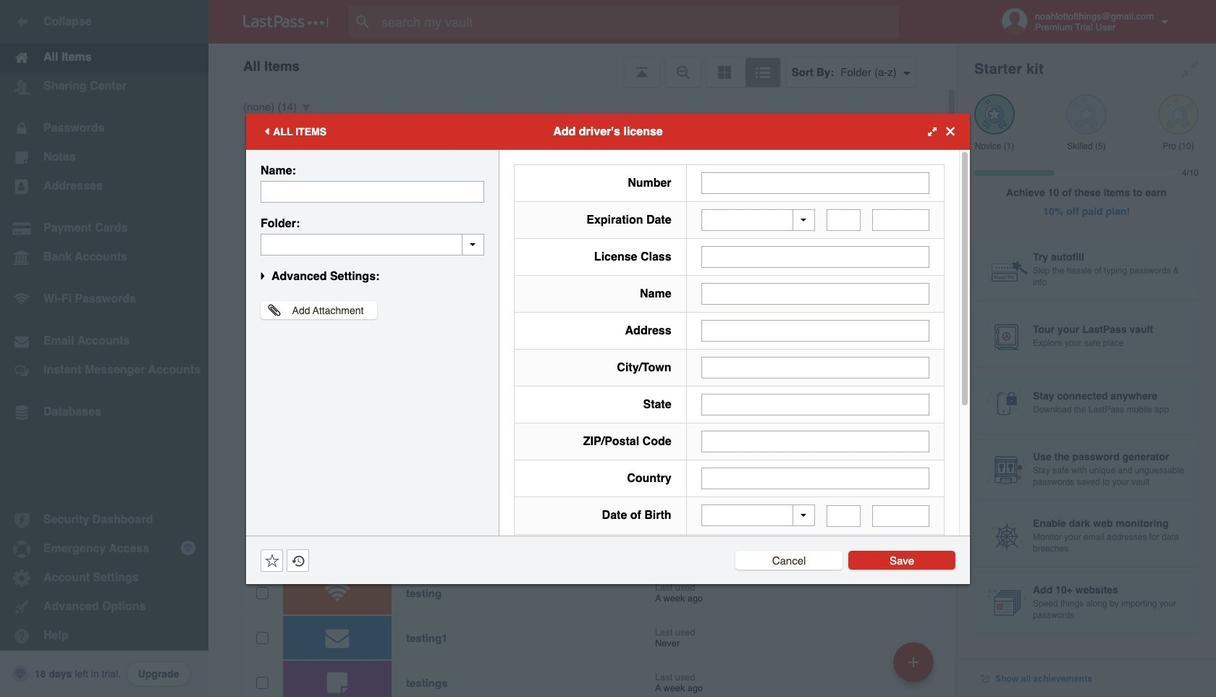 Task type: locate. For each thing, give the bounding box(es) containing it.
None text field
[[827, 209, 861, 231], [872, 209, 929, 231], [261, 233, 484, 255], [701, 246, 929, 268], [701, 283, 929, 305], [701, 431, 929, 452], [827, 505, 861, 527], [872, 505, 929, 527], [827, 209, 861, 231], [872, 209, 929, 231], [261, 233, 484, 255], [701, 246, 929, 268], [701, 283, 929, 305], [701, 431, 929, 452], [827, 505, 861, 527], [872, 505, 929, 527]]

dialog
[[246, 113, 970, 697]]

main navigation navigation
[[0, 0, 208, 697]]

None text field
[[701, 172, 929, 194], [261, 181, 484, 202], [701, 320, 929, 342], [701, 357, 929, 379], [701, 394, 929, 416], [701, 468, 929, 489], [701, 172, 929, 194], [261, 181, 484, 202], [701, 320, 929, 342], [701, 357, 929, 379], [701, 394, 929, 416], [701, 468, 929, 489]]

lastpass image
[[243, 15, 329, 28]]

vault options navigation
[[208, 43, 957, 87]]



Task type: describe. For each thing, give the bounding box(es) containing it.
new item image
[[908, 657, 919, 667]]

new item navigation
[[888, 638, 943, 697]]

Search search field
[[349, 6, 927, 38]]

search my vault text field
[[349, 6, 927, 38]]



